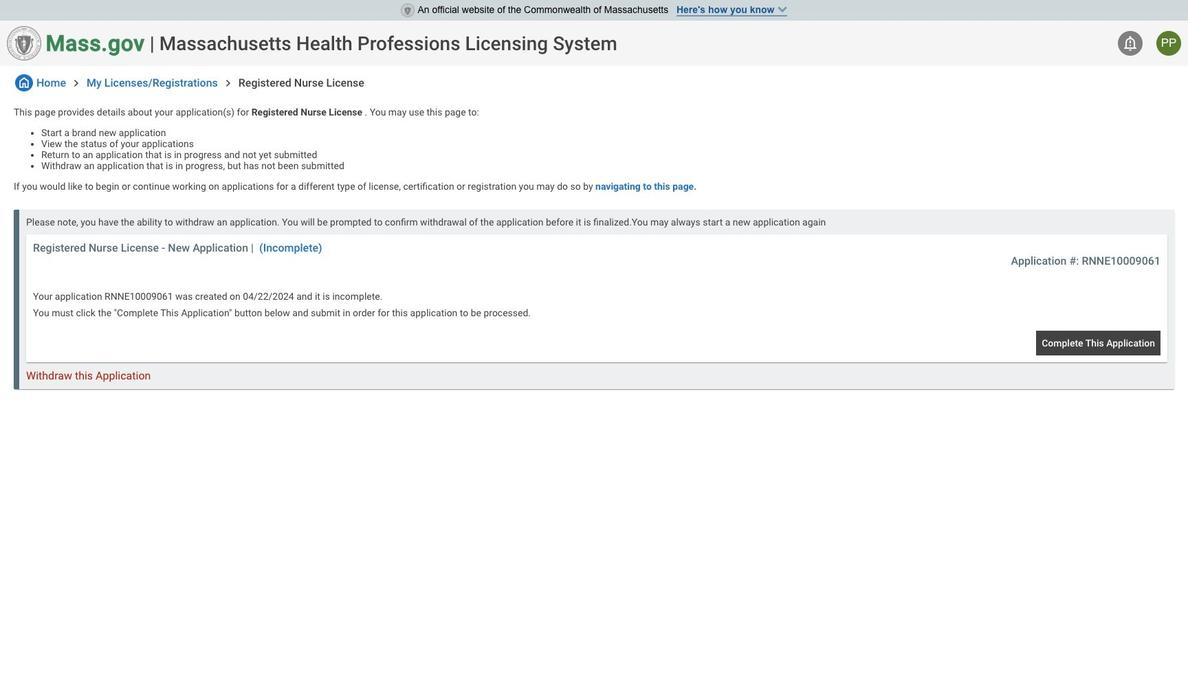 Task type: vqa. For each thing, say whether or not it's contained in the screenshot.
text field
no



Task type: locate. For each thing, give the bounding box(es) containing it.
massachusetts state seal image
[[7, 26, 41, 61]]

no color image
[[15, 74, 33, 91], [221, 76, 235, 90]]

heading
[[159, 32, 617, 55]]

no color image
[[1122, 35, 1139, 52], [69, 76, 83, 90]]

0 horizontal spatial no color image
[[69, 76, 83, 90]]

1 horizontal spatial no color image
[[1122, 35, 1139, 52]]



Task type: describe. For each thing, give the bounding box(es) containing it.
massachusetts state seal image
[[401, 3, 414, 17]]

0 vertical spatial no color image
[[1122, 35, 1139, 52]]

1 horizontal spatial no color image
[[221, 76, 235, 90]]

0 horizontal spatial no color image
[[15, 74, 33, 91]]

1 vertical spatial no color image
[[69, 76, 83, 90]]



